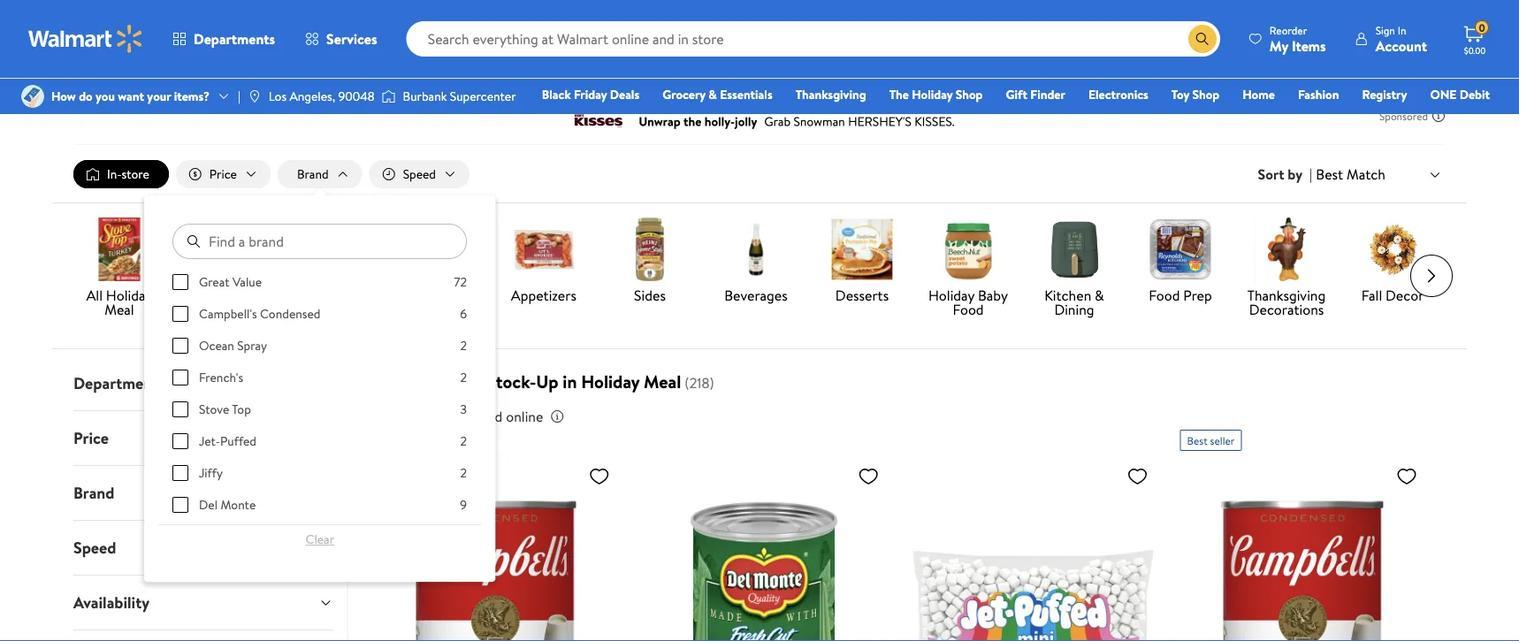 Task type: locate. For each thing, give the bounding box(es) containing it.
best
[[1316, 164, 1343, 184], [1187, 433, 1208, 448]]

Search search field
[[406, 21, 1220, 57]]

fashion
[[1298, 86, 1339, 103]]

0 vertical spatial speed button
[[369, 160, 470, 188]]

food down holiday baby food image
[[953, 300, 984, 319]]

kitchen & dining link
[[1028, 218, 1120, 320]]

1 vertical spatial best
[[1187, 433, 1208, 448]]

angeles,
[[290, 87, 335, 105]]

holiday right all
[[106, 286, 152, 305]]

1 campbell's condensed cream of mushroom soup, 10.5 oz can image from the left
[[373, 458, 617, 641]]

one
[[1430, 86, 1457, 103]]

decor
[[1386, 286, 1424, 305]]

best match
[[1316, 164, 1386, 184]]

value
[[233, 273, 262, 291]]

0 vertical spatial grocery
[[169, 65, 213, 82]]

gift
[[1006, 86, 1027, 103]]

thanksgiving pantry stock-up image
[[300, 218, 363, 281]]

1 horizontal spatial departments
[[194, 29, 275, 49]]

seasonal grocery link
[[119, 65, 213, 82]]

0 vertical spatial thanksgiving
[[796, 86, 866, 103]]

 image
[[21, 85, 44, 108], [382, 88, 396, 105]]

0 horizontal spatial meal
[[105, 300, 134, 319]]

holiday up burbank
[[409, 65, 449, 82]]

1 2 from the top
[[460, 337, 467, 354]]

legal information image
[[550, 409, 564, 424]]

thanksgiving decorations link
[[1241, 218, 1333, 320]]

meal right all
[[105, 300, 134, 319]]

1 horizontal spatial best
[[1316, 164, 1343, 184]]

los
[[269, 87, 287, 105]]

kitchen & dining
[[1045, 286, 1104, 319]]

fall
[[1361, 286, 1382, 305]]

stock- up supercenter
[[490, 65, 525, 82]]

0 vertical spatial speed
[[403, 165, 436, 183]]

purchased
[[440, 407, 503, 426]]

brand button
[[278, 160, 362, 188], [59, 466, 347, 520]]

/ right holiday meal link
[[397, 65, 402, 82]]

baby
[[978, 286, 1008, 305]]

meal left (218) on the left of page
[[644, 369, 681, 394]]

campbell's
[[199, 305, 257, 322]]

burbank
[[403, 87, 447, 105]]

puffed
[[221, 432, 257, 450]]

1 horizontal spatial brand
[[297, 165, 329, 183]]

holiday up los at the top left of page
[[232, 65, 272, 82]]

kitchen
[[1045, 286, 1091, 305]]

0 vertical spatial price button
[[176, 160, 271, 188]]

pantry
[[452, 65, 487, 82], [432, 369, 482, 394]]

seller
[[1210, 433, 1235, 448]]

speed inside tab
[[73, 537, 116, 559]]

2 down 6
[[460, 337, 467, 354]]

reorder
[[1270, 23, 1307, 38]]

0 horizontal spatial &
[[451, 286, 461, 305]]

0 vertical spatial price
[[209, 165, 237, 183]]

90048
[[338, 87, 375, 105]]

0 horizontal spatial grocery
[[169, 65, 213, 82]]

price inside price tab
[[73, 427, 109, 449]]

 image
[[247, 89, 262, 103]]

grocery & essentials link
[[655, 85, 781, 104]]

holiday
[[232, 65, 272, 82], [321, 65, 361, 82], [409, 65, 449, 82], [912, 86, 953, 103], [106, 286, 152, 305], [928, 286, 975, 305], [369, 369, 427, 394], [581, 369, 640, 394]]

decorations
[[1249, 300, 1324, 319]]

| down 'holiday food' link
[[238, 87, 240, 105]]

friday
[[574, 86, 607, 103]]

1 vertical spatial grocery
[[662, 86, 706, 103]]

0 vertical spatial brand button
[[278, 160, 362, 188]]

walmart image
[[28, 25, 143, 53]]

3 / from the left
[[309, 65, 314, 82]]

1 vertical spatial price
[[369, 407, 400, 426]]

departments button
[[59, 356, 347, 410]]

departments up 'holiday food' link
[[194, 29, 275, 49]]

campbell's condensed cream of mushroom soup, 10.5 oz can image for sign in to add to favorites list, campbell's condensed cream of mushroom soup, 10.5 oz can icon
[[1180, 458, 1424, 641]]

spray
[[237, 337, 267, 354]]

 image right 90048
[[382, 88, 396, 105]]

0 horizontal spatial price
[[73, 427, 109, 449]]

0 horizontal spatial departments
[[73, 372, 165, 394]]

group
[[173, 273, 467, 641]]

& inside kitchen & dining
[[1095, 286, 1104, 305]]

/
[[108, 65, 112, 82], [220, 65, 225, 82], [309, 65, 314, 82], [397, 65, 402, 82]]

1 vertical spatial departments
[[73, 372, 165, 394]]

up
[[525, 65, 540, 82], [536, 369, 558, 394]]

 image left how
[[21, 85, 44, 108]]

shop left gift
[[956, 86, 983, 103]]

availability button
[[59, 576, 347, 630]]

del monte cut green beans canned vegetables, 14.5 oz can image
[[642, 458, 886, 641]]

beverages
[[724, 286, 788, 305]]

& for frozen
[[451, 286, 461, 305]]

2 up 3
[[460, 369, 467, 386]]

3 2 from the top
[[460, 432, 467, 450]]

& inside fresh & frozen produce
[[451, 286, 461, 305]]

2 vertical spatial meal
[[644, 369, 681, 394]]

holiday baby food
[[928, 286, 1008, 319]]

one debit link
[[1422, 85, 1498, 104]]

2 / from the left
[[220, 65, 225, 82]]

best right 'by'
[[1316, 164, 1343, 184]]

4 2 from the top
[[460, 464, 467, 482]]

0 vertical spatial pantry
[[452, 65, 487, 82]]

main
[[189, 286, 219, 305]]

departments inside dropdown button
[[73, 372, 165, 394]]

0 vertical spatial brand
[[297, 165, 329, 183]]

& right the fresh
[[451, 286, 461, 305]]

2 horizontal spatial &
[[1095, 286, 1104, 305]]

1 horizontal spatial campbell's condensed cream of mushroom soup, 10.5 oz can image
[[1180, 458, 1424, 641]]

food up los at the top left of page
[[275, 65, 302, 82]]

&
[[709, 86, 717, 103], [451, 286, 461, 305], [1095, 286, 1104, 305]]

electronics
[[1088, 86, 1148, 103]]

1 horizontal spatial  image
[[382, 88, 396, 105]]

main dishes link
[[179, 218, 271, 306]]

del
[[199, 496, 218, 513]]

brand tab
[[59, 466, 347, 520]]

1 vertical spatial pantry
[[432, 369, 482, 394]]

/ down departments popup button
[[220, 65, 225, 82]]

speed button up 'thanksgiving fresh & frozen produce' "image"
[[369, 160, 470, 188]]

meal up 90048
[[364, 65, 390, 82]]

holiday pantry stock-up in holiday meal (218)
[[369, 369, 714, 394]]

top
[[232, 401, 251, 418]]

stock- up online
[[486, 369, 536, 394]]

1 horizontal spatial speed
[[403, 165, 436, 183]]

black
[[542, 86, 571, 103]]

2 up 9
[[460, 464, 467, 482]]

brand
[[297, 165, 329, 183], [73, 482, 114, 504]]

appetizers
[[511, 286, 576, 305]]

gift finder link
[[998, 85, 1073, 104]]

1 vertical spatial speed
[[73, 537, 116, 559]]

one debit walmart+
[[1430, 86, 1490, 128]]

/ up angeles,
[[309, 65, 314, 82]]

campbell's condensed cream of mushroom soup, 10.5 oz can image
[[373, 458, 617, 641], [1180, 458, 1424, 641]]

holiday up 90048
[[321, 65, 361, 82]]

2 horizontal spatial meal
[[644, 369, 681, 394]]

1 horizontal spatial meal
[[364, 65, 390, 82]]

speed up 'thanksgiving fresh & frozen produce' "image"
[[403, 165, 436, 183]]

items
[[1292, 36, 1326, 55]]

thanksgiving sides image
[[618, 218, 682, 281]]

2 campbell's condensed cream of mushroom soup, 10.5 oz can image from the left
[[1180, 458, 1424, 641]]

None checkbox
[[173, 338, 189, 354], [173, 370, 189, 386], [173, 402, 189, 417], [173, 465, 189, 481], [173, 497, 189, 513], [173, 338, 189, 354], [173, 370, 189, 386], [173, 402, 189, 417], [173, 465, 189, 481], [173, 497, 189, 513]]

& left essentials
[[709, 86, 717, 103]]

pantry up burbank supercenter
[[452, 65, 487, 82]]

price when purchased online
[[369, 407, 543, 426]]

| right 'by'
[[1310, 165, 1312, 184]]

departments
[[194, 29, 275, 49], [73, 372, 165, 394]]

0 vertical spatial meal
[[364, 65, 390, 82]]

0 horizontal spatial  image
[[21, 85, 44, 108]]

1 horizontal spatial |
[[1310, 165, 1312, 184]]

appetizers link
[[498, 218, 590, 306]]

None checkbox
[[173, 274, 189, 290], [173, 306, 189, 322], [173, 433, 189, 449], [173, 274, 189, 290], [173, 306, 189, 322], [173, 433, 189, 449]]

best inside dropdown button
[[1316, 164, 1343, 184]]

main dishes
[[189, 286, 262, 305]]

fresh
[[415, 286, 448, 305]]

thanksgiving down thanksgiving decorations image
[[1247, 286, 1326, 305]]

kitchen & dining image
[[1043, 218, 1106, 281]]

pantry up 3
[[432, 369, 482, 394]]

group containing great value
[[173, 273, 467, 641]]

0 horizontal spatial |
[[238, 87, 240, 105]]

ocean
[[199, 337, 234, 354]]

price tab
[[59, 411, 347, 465]]

departments down all holiday meal
[[73, 372, 165, 394]]

1 horizontal spatial thanksgiving
[[1247, 286, 1326, 305]]

shop right toy
[[1192, 86, 1220, 103]]

fall decor
[[1361, 286, 1424, 305]]

sign in to add to favorites list, del monte cut green beans canned vegetables, 14.5 oz can image
[[858, 465, 879, 487]]

speed
[[403, 165, 436, 183], [73, 537, 116, 559]]

2 vertical spatial price
[[73, 427, 109, 449]]

0 horizontal spatial brand
[[73, 482, 114, 504]]

2 down purchased
[[460, 432, 467, 450]]

thanksgiving for thanksgiving decorations
[[1247, 286, 1326, 305]]

thanksgiving for thanksgiving
[[796, 86, 866, 103]]

account
[[1376, 36, 1427, 55]]

by
[[1288, 165, 1303, 184]]

holiday left the 'baby'
[[928, 286, 975, 305]]

the holiday shop link
[[881, 85, 991, 104]]

best seller
[[1187, 433, 1235, 448]]

holiday right the
[[912, 86, 953, 103]]

1 horizontal spatial shop
[[1192, 86, 1220, 103]]

tab
[[59, 631, 347, 641]]

2 shop from the left
[[1192, 86, 1220, 103]]

your
[[147, 87, 171, 105]]

fresh & frozen produce
[[412, 286, 463, 333]]

sign in to add to favorites list, jet-puffed mini marshmallows, 10 oz bag image
[[1127, 465, 1148, 487]]

grocery right deals
[[662, 86, 706, 103]]

thanksgiving down walmart site-wide search field
[[796, 86, 866, 103]]

2 2 from the top
[[460, 369, 467, 386]]

0 horizontal spatial speed button
[[59, 521, 347, 575]]

sponsored
[[1379, 108, 1428, 123]]

holiday up "when"
[[369, 369, 427, 394]]

0 horizontal spatial campbell's condensed cream of mushroom soup, 10.5 oz can image
[[373, 458, 617, 641]]

& for dining
[[1095, 286, 1104, 305]]

1 vertical spatial brand
[[73, 482, 114, 504]]

1 vertical spatial |
[[1310, 165, 1312, 184]]

0 horizontal spatial shop
[[956, 86, 983, 103]]

holiday baby food link
[[922, 218, 1014, 320]]

1 horizontal spatial &
[[709, 86, 717, 103]]

search icon image
[[1195, 32, 1209, 46]]

1 horizontal spatial price
[[209, 165, 237, 183]]

1 / from the left
[[108, 65, 112, 82]]

food
[[73, 65, 101, 82], [275, 65, 302, 82], [1149, 286, 1180, 305], [953, 300, 984, 319]]

departments button
[[157, 18, 290, 60]]

0 vertical spatial best
[[1316, 164, 1343, 184]]

2 for ocean spray
[[460, 337, 467, 354]]

0 vertical spatial departments
[[194, 29, 275, 49]]

stock-
[[490, 65, 525, 82], [486, 369, 536, 394]]

food prep image
[[1149, 218, 1212, 281]]

$0.00
[[1464, 44, 1486, 56]]

& right dining
[[1095, 286, 1104, 305]]

toy shop link
[[1164, 85, 1228, 104]]

speed button down del
[[59, 521, 347, 575]]

best left seller on the right of the page
[[1187, 433, 1208, 448]]

essentials
[[720, 86, 773, 103]]

in-store
[[107, 165, 149, 183]]

jet-puffed
[[199, 432, 257, 450]]

1 vertical spatial meal
[[105, 300, 134, 319]]

grocery up items?
[[169, 65, 213, 82]]

do
[[79, 87, 93, 105]]

0 horizontal spatial speed
[[73, 537, 116, 559]]

0 horizontal spatial thanksgiving
[[796, 86, 866, 103]]

thanksgiving appetizers image
[[512, 218, 576, 281]]

meal
[[364, 65, 390, 82], [105, 300, 134, 319], [644, 369, 681, 394]]

holiday right in
[[581, 369, 640, 394]]

speed up availability
[[73, 537, 116, 559]]

/ right food link
[[108, 65, 112, 82]]

thanksgiving desserts image
[[830, 218, 894, 281]]

clear button
[[173, 525, 467, 554]]

0 horizontal spatial best
[[1187, 433, 1208, 448]]

1 vertical spatial thanksgiving
[[1247, 286, 1326, 305]]

grocery & essentials
[[662, 86, 773, 103]]

1 vertical spatial stock-
[[486, 369, 536, 394]]



Task type: describe. For each thing, give the bounding box(es) containing it.
in-store button
[[73, 160, 169, 188]]

 image for how do you want your items?
[[21, 85, 44, 108]]

thanksgiving decorations
[[1247, 286, 1326, 319]]

sort by |
[[1258, 165, 1312, 184]]

food inside holiday baby food
[[953, 300, 984, 319]]

meal inside all holiday meal
[[105, 300, 134, 319]]

dishes
[[222, 286, 262, 305]]

del monte
[[199, 496, 256, 513]]

frozen
[[417, 300, 458, 319]]

thanksgiving main dishes image
[[194, 218, 257, 281]]

store
[[122, 165, 149, 183]]

monte
[[221, 496, 256, 513]]

0 vertical spatial up
[[525, 65, 540, 82]]

thanksgiving fresh & frozen produce image
[[406, 218, 470, 281]]

all
[[86, 286, 103, 305]]

2 for jet-puffed
[[460, 432, 467, 450]]

jiffy
[[199, 464, 223, 482]]

the
[[889, 86, 909, 103]]

all thanksgiving image
[[88, 218, 151, 281]]

walmart+
[[1437, 111, 1490, 128]]

fall decor image
[[1361, 218, 1425, 281]]

food up the do
[[73, 65, 101, 82]]

fashion link
[[1290, 85, 1347, 104]]

jet-puffed mini marshmallows, 10 oz bag image
[[911, 458, 1155, 641]]

ocean spray
[[199, 337, 267, 354]]

| inside sort and filter section element
[[1310, 165, 1312, 184]]

next slide for chipmodulewithimages list image
[[1410, 255, 1453, 297]]

prep
[[1183, 286, 1212, 305]]

speed inside sort and filter section element
[[403, 165, 436, 183]]

the holiday shop
[[889, 86, 983, 103]]

Find a brand search field
[[173, 224, 467, 259]]

registry
[[1362, 86, 1407, 103]]

french's
[[199, 369, 244, 386]]

reorder my items
[[1270, 23, 1326, 55]]

thanksgiving decorations image
[[1255, 218, 1318, 281]]

services button
[[290, 18, 392, 60]]

price button inside sort and filter section element
[[176, 160, 271, 188]]

food / seasonal grocery / holiday food / holiday meal / holiday pantry stock-up
[[73, 65, 540, 82]]

1 vertical spatial speed button
[[59, 521, 347, 575]]

seasonal
[[119, 65, 166, 82]]

1 horizontal spatial grocery
[[662, 86, 706, 103]]

brand inside sort and filter section element
[[297, 165, 329, 183]]

campbell's condensed
[[199, 305, 321, 322]]

home
[[1243, 86, 1275, 103]]

online
[[506, 407, 543, 426]]

1 shop from the left
[[956, 86, 983, 103]]

best match button
[[1312, 163, 1446, 186]]

best for best seller
[[1187, 433, 1208, 448]]

holiday pantry stock-up link
[[409, 65, 540, 82]]

desserts
[[835, 286, 889, 305]]

thanksgiving beverages image
[[724, 218, 788, 281]]

items?
[[174, 87, 210, 105]]

in-
[[107, 165, 122, 183]]

how do you want your items?
[[51, 87, 210, 105]]

when
[[404, 407, 436, 426]]

how
[[51, 87, 76, 105]]

stove
[[199, 401, 230, 418]]

supercenter
[[450, 87, 516, 105]]

toy
[[1171, 86, 1189, 103]]

best for best match
[[1316, 164, 1343, 184]]

6
[[460, 305, 467, 322]]

all holiday meal
[[86, 286, 152, 319]]

sort and filter section element
[[52, 146, 1467, 203]]

finder
[[1030, 86, 1065, 103]]

departments inside popup button
[[194, 29, 275, 49]]

9
[[460, 496, 467, 513]]

electronics link
[[1080, 85, 1156, 104]]

ad disclaimer and feedback for skylinedisplayad image
[[1432, 109, 1446, 123]]

0 vertical spatial |
[[238, 87, 240, 105]]

food prep link
[[1134, 218, 1226, 306]]

0 vertical spatial stock-
[[490, 65, 525, 82]]

2 for french's
[[460, 369, 467, 386]]

brand inside brand tab
[[73, 482, 114, 504]]

in
[[1398, 23, 1406, 38]]

holiday baby food image
[[936, 218, 1000, 281]]

los angeles, 90048
[[269, 87, 375, 105]]

holiday inside holiday baby food
[[928, 286, 975, 305]]

my
[[1270, 36, 1288, 55]]

services
[[326, 29, 377, 49]]

you
[[96, 87, 115, 105]]

sign in account
[[1376, 23, 1427, 55]]

holiday food link
[[232, 65, 302, 82]]

1 vertical spatial brand button
[[59, 466, 347, 520]]

burbank supercenter
[[403, 87, 516, 105]]

toy shop
[[1171, 86, 1220, 103]]

condensed
[[260, 305, 321, 322]]

campbell's condensed cream of mushroom soup, 10.5 oz can image for sign in to add to favorites list, campbell's condensed cream of mushroom soup, 10.5 oz can image
[[373, 458, 617, 641]]

dining
[[1054, 300, 1094, 319]]

sign in to add to favorites list, campbell's condensed cream of mushroom soup, 10.5 oz can image
[[1396, 465, 1417, 487]]

food left prep
[[1149, 286, 1180, 305]]

availability tab
[[59, 576, 347, 630]]

2 horizontal spatial price
[[369, 407, 400, 426]]

holiday inside the 'the holiday shop' link
[[912, 86, 953, 103]]

registry link
[[1354, 85, 1415, 104]]

1 horizontal spatial speed button
[[369, 160, 470, 188]]

Walmart Site-Wide search field
[[406, 21, 1220, 57]]

in
[[563, 369, 577, 394]]

fresh & frozen produce link
[[392, 218, 484, 334]]

debit
[[1460, 86, 1490, 103]]

speed tab
[[59, 521, 347, 575]]

sides link
[[604, 218, 696, 306]]

& for essentials
[[709, 86, 717, 103]]

(218)
[[685, 373, 714, 393]]

0
[[1479, 20, 1485, 35]]

1 vertical spatial up
[[536, 369, 558, 394]]

sign in to add to favorites list, campbell's condensed cream of mushroom soup, 10.5 oz can image
[[589, 465, 610, 487]]

 image for burbank supercenter
[[382, 88, 396, 105]]

fall decor link
[[1347, 218, 1439, 306]]

departments tab
[[59, 356, 347, 410]]

2 for jiffy
[[460, 464, 467, 482]]

food prep
[[1149, 286, 1212, 305]]

great value
[[199, 273, 262, 291]]

1 vertical spatial price button
[[59, 411, 347, 465]]

sides
[[634, 286, 666, 305]]

holiday inside all holiday meal
[[106, 286, 152, 305]]

4 / from the left
[[397, 65, 402, 82]]

price inside sort and filter section element
[[209, 165, 237, 183]]

desserts link
[[816, 218, 908, 306]]



Task type: vqa. For each thing, say whether or not it's contained in the screenshot.
Prep
yes



